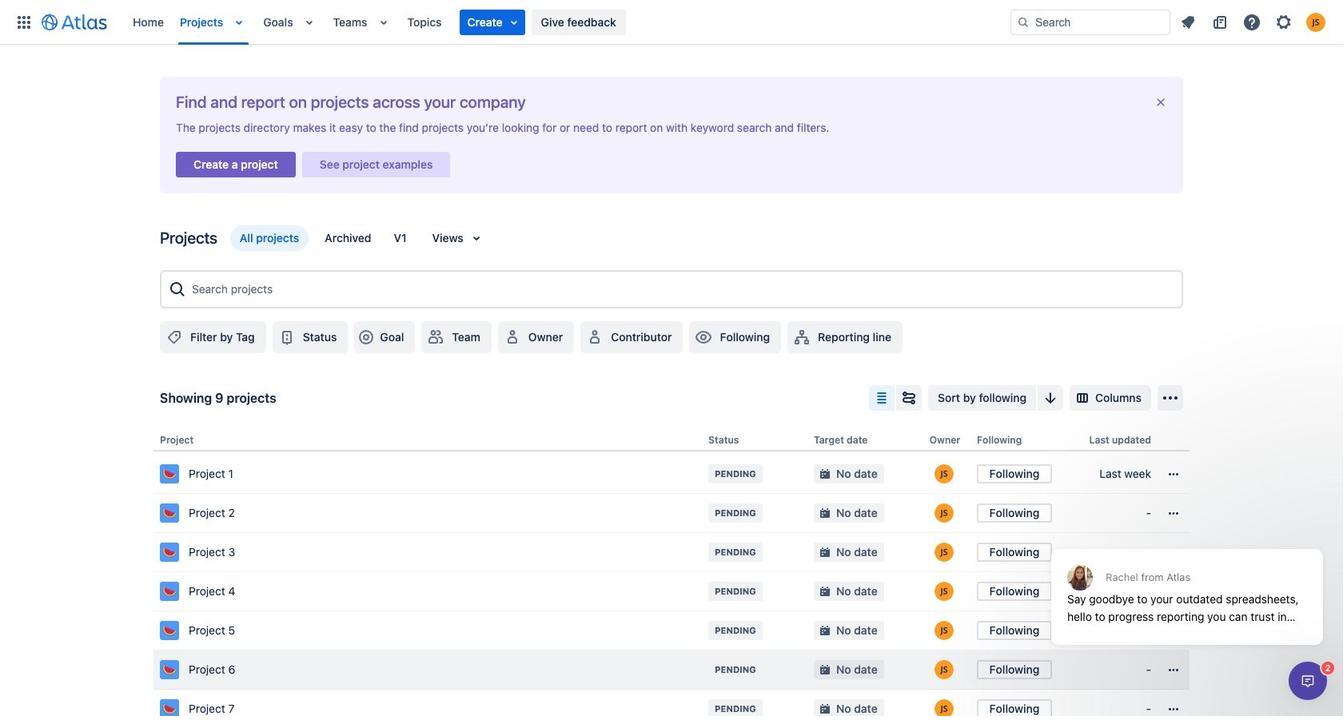 Task type: locate. For each thing, give the bounding box(es) containing it.
None search field
[[1011, 9, 1171, 35]]

help image
[[1243, 12, 1262, 32]]

list item
[[459, 9, 525, 35]]

search projects image
[[168, 280, 187, 299]]

tag image
[[165, 328, 184, 347]]

search image
[[1017, 16, 1030, 28]]

dialog
[[1044, 510, 1332, 657], [1289, 662, 1328, 701]]

list
[[125, 0, 1011, 44], [1174, 9, 1334, 35]]

0 horizontal spatial list
[[125, 0, 1011, 44]]

display as list image
[[873, 389, 892, 408]]

1 horizontal spatial list
[[1174, 9, 1334, 35]]

banner
[[0, 0, 1344, 45]]

display as timeline image
[[900, 389, 919, 408]]

settings image
[[1275, 12, 1294, 32]]

following image
[[695, 328, 714, 347]]

status image
[[277, 328, 296, 347]]



Task type: vqa. For each thing, say whether or not it's contained in the screenshot.
Dialog to the top
yes



Task type: describe. For each thing, give the bounding box(es) containing it.
0 vertical spatial dialog
[[1044, 510, 1332, 657]]

reverse sort order image
[[1041, 389, 1060, 408]]

top element
[[10, 0, 1011, 44]]

Search projects field
[[187, 275, 1176, 304]]

account image
[[1307, 12, 1326, 32]]

notifications image
[[1179, 12, 1198, 32]]

switch to... image
[[14, 12, 34, 32]]

close banner image
[[1155, 96, 1168, 109]]

more options image
[[1161, 389, 1180, 408]]

1 vertical spatial dialog
[[1289, 662, 1328, 701]]

Search field
[[1011, 9, 1171, 35]]

list item inside list
[[459, 9, 525, 35]]



